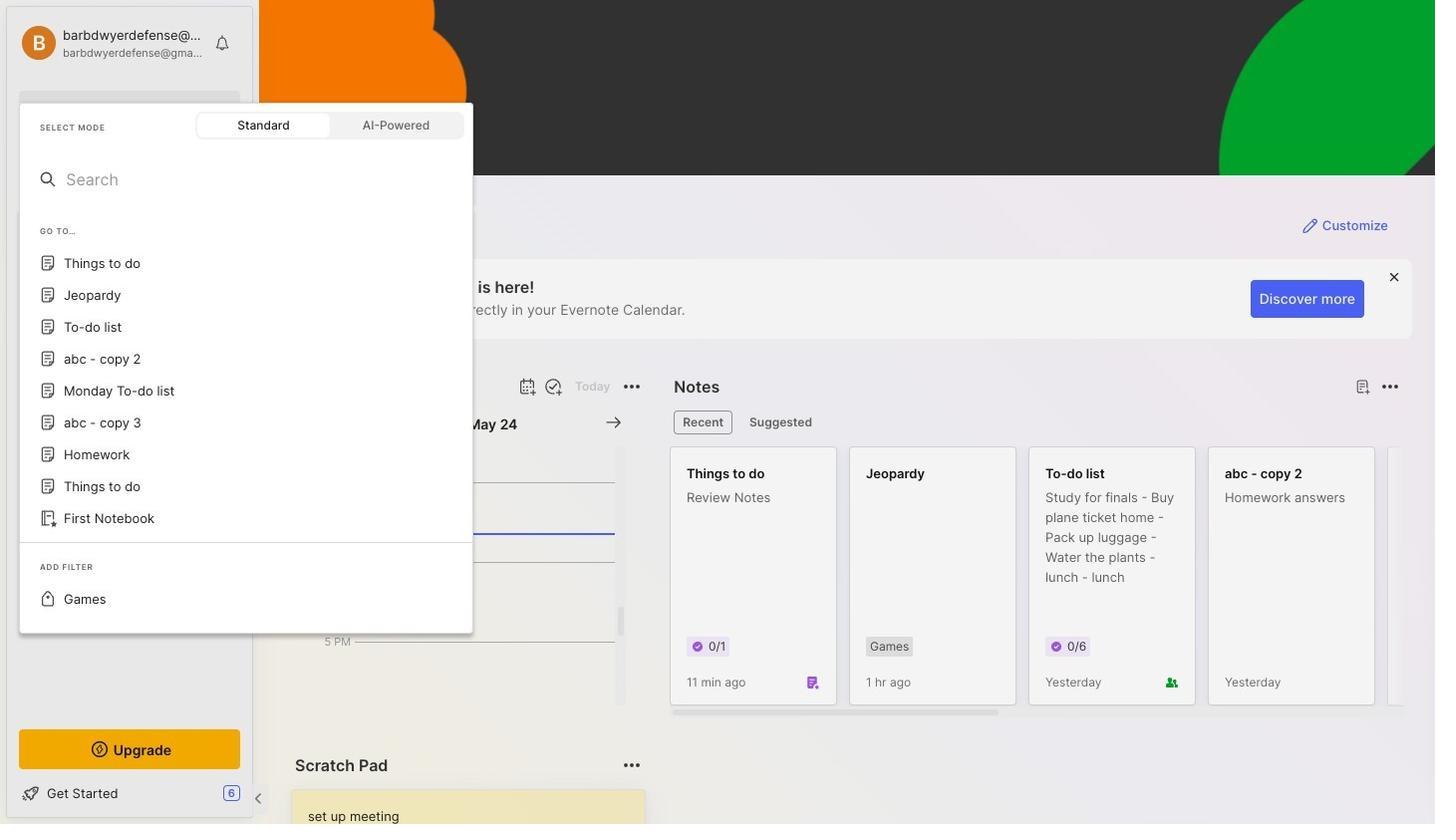 Task type: vqa. For each thing, say whether or not it's contained in the screenshot.
Tab List
yes



Task type: describe. For each thing, give the bounding box(es) containing it.
2 tab from the left
[[741, 411, 822, 435]]

new task image
[[543, 377, 563, 397]]

1 tab from the left
[[674, 411, 733, 435]]

click to collapse image
[[252, 788, 267, 812]]

tree inside main element
[[7, 240, 252, 712]]



Task type: locate. For each thing, give the bounding box(es) containing it.
1 vertical spatial none search field
[[66, 167, 461, 191]]

0 vertical spatial none search field
[[55, 99, 222, 123]]

tab list
[[674, 411, 1397, 435]]

None search field
[[55, 99, 222, 123], [66, 167, 461, 191]]

tree
[[7, 240, 252, 712]]

Search text field
[[66, 167, 461, 191]]

Search text field
[[55, 102, 222, 121]]

new evernote calendar event image
[[515, 375, 539, 399]]

Search results field
[[19, 207, 474, 634]]

none search field search
[[66, 167, 461, 191]]

0 horizontal spatial tab
[[674, 411, 733, 435]]

main element
[[0, 0, 1436, 824]]

tab
[[674, 411, 733, 435], [741, 411, 822, 435]]

1 horizontal spatial tab
[[741, 411, 822, 435]]

Start writing… text field
[[308, 791, 644, 824]]

row group
[[670, 447, 1436, 718]]



